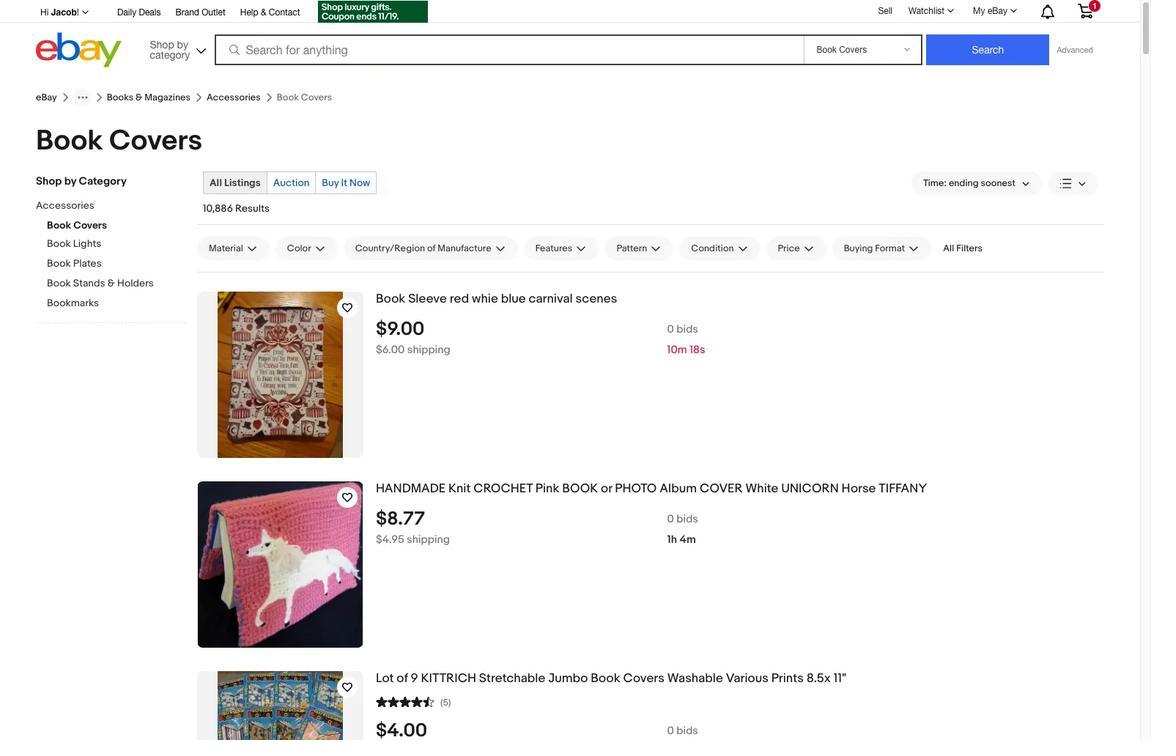 Task type: locate. For each thing, give the bounding box(es) containing it.
daily
[[117, 7, 136, 18]]

of inside "link"
[[397, 671, 408, 686]]

pattern
[[617, 243, 647, 254]]

shipping down $9.00
[[407, 343, 450, 357]]

0 up 10m
[[667, 322, 674, 336]]

1 link
[[1069, 0, 1102, 21]]

shipping inside the 0 bids $6.00 shipping
[[407, 343, 450, 357]]

0 vertical spatial accessories link
[[207, 92, 261, 103]]

price button
[[766, 237, 826, 260]]

by for category
[[64, 174, 76, 188]]

category
[[150, 49, 190, 60]]

daily deals link
[[117, 5, 161, 21]]

0 bids $6.00 shipping
[[376, 322, 698, 357]]

all inside button
[[943, 243, 954, 254]]

buying format button
[[832, 237, 932, 260]]

shipping for $8.77
[[407, 533, 450, 547]]

shipping
[[407, 343, 450, 357], [407, 533, 450, 547]]

ending
[[949, 177, 979, 189]]

help & contact link
[[240, 5, 300, 21]]

bids for $9.00
[[677, 322, 698, 336]]

2 bids from the top
[[677, 512, 698, 526]]

none submit inside shop by category banner
[[927, 34, 1050, 65]]

bids
[[677, 322, 698, 336], [677, 512, 698, 526], [677, 724, 698, 738]]

horse
[[842, 481, 876, 496]]

category
[[79, 174, 127, 188]]

0 up 1h
[[667, 512, 674, 526]]

0 vertical spatial shipping
[[407, 343, 450, 357]]

1 horizontal spatial by
[[177, 38, 188, 50]]

1 shipping from the top
[[407, 343, 450, 357]]

book sleeve red whie blue carnival scenes link
[[376, 292, 1104, 307]]

book left lights
[[47, 237, 71, 250]]

1 0 from the top
[[667, 322, 674, 336]]

0 vertical spatial ebay
[[988, 6, 1008, 16]]

2 horizontal spatial &
[[261, 7, 266, 18]]

0 horizontal spatial accessories
[[36, 199, 94, 212]]

& right help
[[261, 7, 266, 18]]

washable
[[667, 671, 723, 686]]

brand outlet link
[[175, 5, 226, 21]]

0 horizontal spatial of
[[397, 671, 408, 686]]

all for all listings
[[210, 177, 222, 189]]

all up 10,886
[[210, 177, 222, 189]]

whie
[[472, 292, 498, 306]]

of inside dropdown button
[[427, 243, 436, 254]]

buy it now
[[322, 177, 370, 189]]

features button
[[524, 237, 599, 260]]

1 vertical spatial shop
[[36, 174, 62, 188]]

0 vertical spatial &
[[261, 7, 266, 18]]

0 horizontal spatial &
[[107, 277, 115, 289]]

it
[[341, 177, 347, 189]]

shop for shop by category
[[36, 174, 62, 188]]

None submit
[[927, 34, 1050, 65]]

book down the shop by category
[[47, 219, 71, 232]]

covers left washable
[[623, 671, 665, 686]]

ebay inside account navigation
[[988, 6, 1008, 16]]

shop by category
[[150, 38, 190, 60]]

(5) link
[[376, 695, 451, 709]]

0 horizontal spatial all
[[210, 177, 222, 189]]

shop down the deals
[[150, 38, 174, 50]]

books & magazines
[[107, 92, 191, 103]]

0 horizontal spatial accessories link
[[36, 199, 175, 213]]

0 vertical spatial covers
[[109, 124, 202, 158]]

lot of 9 kittrich stretchable jumbo book covers washable various prints 8.5x 11" link
[[376, 671, 1104, 687]]

accessories book covers book lights book plates book stands & holders bookmarks
[[36, 199, 154, 309]]

material button
[[197, 237, 270, 260]]

filters
[[957, 243, 983, 254]]

& right books
[[136, 92, 143, 103]]

1h
[[667, 533, 677, 547]]

2 vertical spatial 0
[[667, 724, 674, 738]]

buying format
[[844, 243, 905, 254]]

bids for $8.77
[[677, 512, 698, 526]]

accessories
[[207, 92, 261, 103], [36, 199, 94, 212]]

accessories down the shop by category
[[36, 199, 94, 212]]

4.5 out of 5 stars image
[[376, 695, 435, 709]]

2 0 from the top
[[667, 512, 674, 526]]

1 vertical spatial accessories link
[[36, 199, 175, 213]]

all filters
[[943, 243, 983, 254]]

1 bids from the top
[[677, 322, 698, 336]]

10,886
[[203, 202, 233, 215]]

shop by category button
[[143, 33, 209, 64]]

results
[[235, 202, 270, 215]]

bookmarks
[[47, 297, 99, 309]]

stretchable
[[479, 671, 545, 686]]

1 vertical spatial accessories
[[36, 199, 94, 212]]

0 vertical spatial accessories
[[207, 92, 261, 103]]

&
[[261, 7, 266, 18], [136, 92, 143, 103], [107, 277, 115, 289]]

0 vertical spatial all
[[210, 177, 222, 189]]

covers inside "link"
[[623, 671, 665, 686]]

handmade knit crochet pink book or photo album cover white unicorn horse tiffany link
[[376, 481, 1104, 497]]

of left 9
[[397, 671, 408, 686]]

!
[[77, 7, 79, 18]]

$6.00
[[376, 343, 405, 357]]

sell link
[[872, 6, 899, 16]]

accessories link down category
[[36, 199, 175, 213]]

& down book plates link
[[107, 277, 115, 289]]

all listings
[[210, 177, 261, 189]]

bids down washable
[[677, 724, 698, 738]]

view: list view image
[[1060, 176, 1087, 191]]

buying
[[844, 243, 873, 254]]

crochet
[[474, 481, 533, 496]]

hi jacob !
[[40, 7, 79, 18]]

shop inside the shop by category
[[150, 38, 174, 50]]

book up the shop by category
[[36, 124, 103, 158]]

pattern button
[[605, 237, 674, 260]]

cover
[[700, 481, 743, 496]]

1 vertical spatial covers
[[73, 219, 107, 232]]

format
[[875, 243, 905, 254]]

book covers
[[36, 124, 202, 158]]

by for category
[[177, 38, 188, 50]]

1h 4m
[[667, 533, 696, 547]]

0 vertical spatial of
[[427, 243, 436, 254]]

accessories link right magazines
[[207, 92, 261, 103]]

2 shipping from the top
[[407, 533, 450, 547]]

tiffany
[[879, 481, 927, 496]]

& inside account navigation
[[261, 7, 266, 18]]

time:
[[923, 177, 947, 189]]

handmade knit crochet pink book or photo album cover white unicorn horse tiffany image
[[198, 481, 363, 648]]

bids up 10m 18s
[[677, 322, 698, 336]]

of left manufacture
[[427, 243, 436, 254]]

stands
[[73, 277, 105, 289]]

0 vertical spatial shop
[[150, 38, 174, 50]]

0 inside the 0 bids $6.00 shipping
[[667, 322, 674, 336]]

1 horizontal spatial ebay
[[988, 6, 1008, 16]]

color button
[[275, 237, 338, 260]]

covers down books & magazines link
[[109, 124, 202, 158]]

bids inside the 0 bids $6.00 shipping
[[677, 322, 698, 336]]

scenes
[[576, 292, 617, 306]]

0 horizontal spatial ebay
[[36, 92, 57, 103]]

1 vertical spatial shipping
[[407, 533, 450, 547]]

2 vertical spatial bids
[[677, 724, 698, 738]]

ebay
[[988, 6, 1008, 16], [36, 92, 57, 103]]

0 vertical spatial by
[[177, 38, 188, 50]]

1 horizontal spatial &
[[136, 92, 143, 103]]

country/region
[[355, 243, 425, 254]]

covers up lights
[[73, 219, 107, 232]]

shipping down $8.77
[[407, 533, 450, 547]]

0 horizontal spatial covers
[[73, 219, 107, 232]]

covers inside accessories book covers book lights book plates book stands & holders bookmarks
[[73, 219, 107, 232]]

covers
[[109, 124, 202, 158], [73, 219, 107, 232], [623, 671, 665, 686]]

of for country/region
[[427, 243, 436, 254]]

all left filters
[[943, 243, 954, 254]]

book right "jumbo"
[[591, 671, 620, 686]]

by inside the shop by category
[[177, 38, 188, 50]]

2 horizontal spatial covers
[[623, 671, 665, 686]]

prints
[[771, 671, 804, 686]]

book lights link
[[47, 237, 186, 251]]

all
[[210, 177, 222, 189], [943, 243, 954, 254]]

1 vertical spatial bids
[[677, 512, 698, 526]]

condition button
[[680, 237, 760, 260]]

bids up 4m
[[677, 512, 698, 526]]

accessories inside accessories book covers book lights book plates book stands & holders bookmarks
[[36, 199, 94, 212]]

1 horizontal spatial all
[[943, 243, 954, 254]]

shipping inside 0 bids $4.95 shipping
[[407, 533, 450, 547]]

10,886 results
[[203, 202, 270, 215]]

shop left category
[[36, 174, 62, 188]]

0 vertical spatial bids
[[677, 322, 698, 336]]

features
[[535, 243, 573, 254]]

advanced
[[1057, 45, 1093, 54]]

1 horizontal spatial shop
[[150, 38, 174, 50]]

album
[[660, 481, 697, 496]]

bids inside 0 bids $4.95 shipping
[[677, 512, 698, 526]]

0 vertical spatial 0
[[667, 322, 674, 336]]

bookmarks link
[[47, 297, 186, 311]]

help & contact
[[240, 7, 300, 18]]

2 vertical spatial covers
[[623, 671, 665, 686]]

by down brand
[[177, 38, 188, 50]]

2 vertical spatial &
[[107, 277, 115, 289]]

1 horizontal spatial accessories
[[207, 92, 261, 103]]

country/region of manufacture
[[355, 243, 491, 254]]

1 vertical spatial by
[[64, 174, 76, 188]]

outlet
[[202, 7, 226, 18]]

1 horizontal spatial accessories link
[[207, 92, 261, 103]]

brand
[[175, 7, 199, 18]]

1 vertical spatial of
[[397, 671, 408, 686]]

0 down washable
[[667, 724, 674, 738]]

accessories right magazines
[[207, 92, 261, 103]]

0 horizontal spatial shop
[[36, 174, 62, 188]]

shop for shop by category
[[150, 38, 174, 50]]

0 horizontal spatial by
[[64, 174, 76, 188]]

books & magazines link
[[107, 92, 191, 103]]

of for lot
[[397, 671, 408, 686]]

& for magazines
[[136, 92, 143, 103]]

0 inside 0 bids $4.95 shipping
[[667, 512, 674, 526]]

by left category
[[64, 174, 76, 188]]

1 vertical spatial &
[[136, 92, 143, 103]]

my ebay link
[[965, 2, 1024, 20]]

buy it now link
[[316, 172, 376, 193]]

1 vertical spatial all
[[943, 243, 954, 254]]

1 horizontal spatial of
[[427, 243, 436, 254]]

1 vertical spatial 0
[[667, 512, 674, 526]]



Task type: vqa. For each thing, say whether or not it's contained in the screenshot.
the Lite
no



Task type: describe. For each thing, give the bounding box(es) containing it.
carnival
[[529, 292, 573, 306]]

help
[[240, 7, 258, 18]]

book sleeve red whie blue carnival scenes
[[376, 292, 617, 306]]

all listings link
[[204, 172, 267, 193]]

auction
[[273, 177, 309, 189]]

18s
[[690, 343, 705, 357]]

time: ending soonest button
[[912, 171, 1042, 195]]

material
[[209, 243, 243, 254]]

my
[[973, 6, 985, 16]]

unicorn
[[781, 481, 839, 496]]

watchlist
[[909, 6, 945, 16]]

book sleeve red whie blue carnival scenes image
[[218, 292, 343, 458]]

lot of 9 kittrich stretchable jumbo book covers washable various prints 8.5x 11" image
[[218, 671, 343, 740]]

lights
[[73, 237, 101, 250]]

9
[[411, 671, 418, 686]]

shop by category banner
[[32, 0, 1104, 71]]

ebay link
[[36, 92, 57, 103]]

10m 18s
[[667, 343, 705, 357]]

account navigation
[[32, 0, 1104, 25]]

advanced link
[[1050, 35, 1101, 64]]

sleeve
[[408, 292, 447, 306]]

pink
[[536, 481, 560, 496]]

shop by category
[[36, 174, 127, 188]]

1 horizontal spatial covers
[[109, 124, 202, 158]]

lot
[[376, 671, 394, 686]]

kittrich
[[421, 671, 476, 686]]

handmade knit crochet pink book or photo album cover white unicorn horse tiffany
[[376, 481, 927, 496]]

jumbo
[[548, 671, 588, 686]]

watchlist link
[[901, 2, 961, 20]]

hi
[[40, 7, 49, 18]]

book stands & holders link
[[47, 277, 186, 291]]

accessories for accessories
[[207, 92, 261, 103]]

$4.95
[[376, 533, 404, 547]]

3 bids from the top
[[677, 724, 698, 738]]

lot of 9 kittrich stretchable jumbo book covers washable various prints 8.5x 11"
[[376, 671, 846, 686]]

book up $9.00
[[376, 292, 405, 306]]

1
[[1093, 1, 1097, 10]]

holders
[[117, 277, 154, 289]]

$8.77
[[376, 508, 425, 530]]

accessories for accessories book covers book lights book plates book stands & holders bookmarks
[[36, 199, 94, 212]]

book plates link
[[47, 257, 186, 271]]

photo
[[615, 481, 657, 496]]

auction link
[[267, 172, 315, 193]]

various
[[726, 671, 769, 686]]

buy
[[322, 177, 339, 189]]

$9.00
[[376, 318, 425, 341]]

white
[[746, 481, 779, 496]]

0 for $9.00
[[667, 322, 674, 336]]

all for all filters
[[943, 243, 954, 254]]

knit
[[448, 481, 471, 496]]

book up bookmarks at the left top of page
[[47, 277, 71, 289]]

& for contact
[[261, 7, 266, 18]]

soonest
[[981, 177, 1016, 189]]

sell
[[878, 6, 893, 16]]

11"
[[834, 671, 846, 686]]

shipping for $9.00
[[407, 343, 450, 357]]

1 vertical spatial ebay
[[36, 92, 57, 103]]

now
[[350, 177, 370, 189]]

& inside accessories book covers book lights book plates book stands & holders bookmarks
[[107, 277, 115, 289]]

0 bids $4.95 shipping
[[376, 512, 698, 547]]

book left plates at the left of the page
[[47, 257, 71, 270]]

10m
[[667, 343, 687, 357]]

(5)
[[440, 697, 451, 709]]

jacob
[[51, 7, 77, 18]]

Search for anything text field
[[217, 36, 801, 64]]

brand outlet
[[175, 7, 226, 18]]

handmade
[[376, 481, 446, 496]]

get the coupon image
[[318, 1, 428, 23]]

3 0 from the top
[[667, 724, 674, 738]]

book inside "link"
[[591, 671, 620, 686]]

plates
[[73, 257, 102, 270]]

contact
[[269, 7, 300, 18]]

0 bids
[[667, 724, 698, 738]]

0 for $8.77
[[667, 512, 674, 526]]

books
[[107, 92, 134, 103]]

blue
[[501, 292, 526, 306]]

condition
[[691, 243, 734, 254]]

country/region of manufacture button
[[343, 237, 518, 260]]

8.5x
[[807, 671, 831, 686]]

listings
[[224, 177, 261, 189]]



